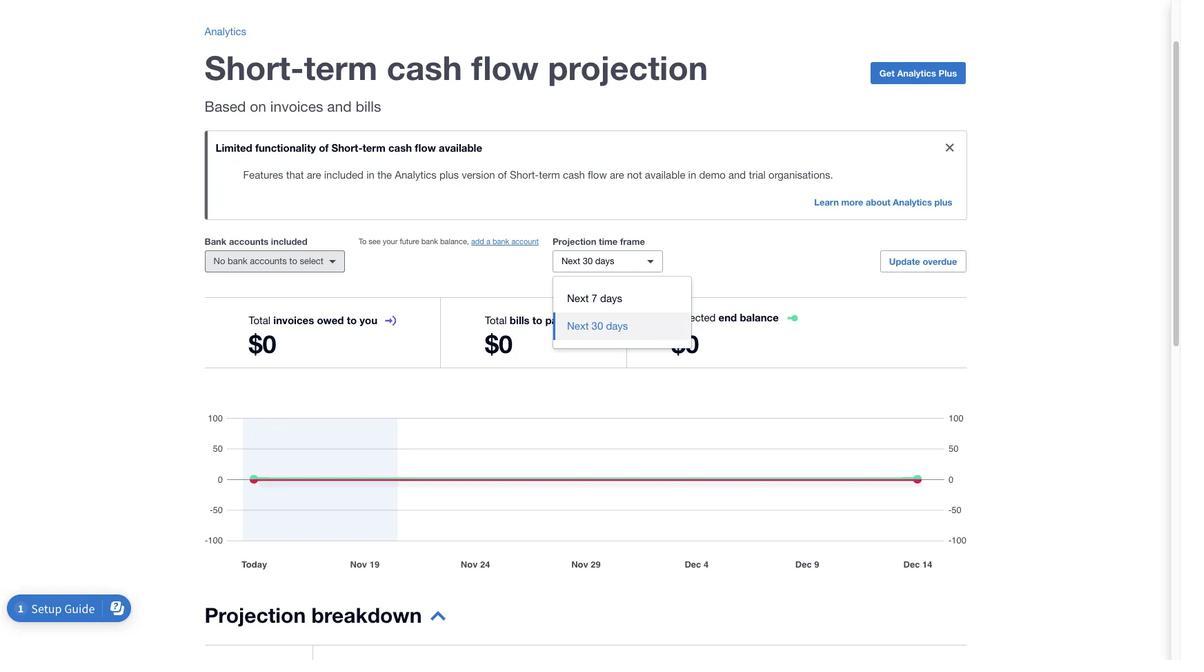 Task type: locate. For each thing, give the bounding box(es) containing it.
projection breakdown
[[205, 603, 422, 628]]

next 30 days down the next 7 days
[[567, 320, 628, 332]]

next down projection time frame
[[562, 256, 580, 266]]

plus
[[440, 169, 459, 181], [935, 197, 953, 208]]

to left select
[[289, 256, 297, 266]]

demo
[[699, 169, 726, 181]]

invoices left owed
[[273, 314, 314, 326]]

bills left pay
[[510, 314, 530, 326]]

0 vertical spatial bills
[[356, 98, 381, 115]]

projection for projection time frame
[[553, 236, 596, 247]]

to inside popup button
[[289, 256, 297, 266]]

bank
[[421, 237, 438, 246], [493, 237, 509, 246], [228, 256, 247, 266]]

30
[[583, 256, 593, 266], [592, 320, 603, 332]]

0 vertical spatial plus
[[440, 169, 459, 181]]

0 vertical spatial next
[[562, 256, 580, 266]]

0 horizontal spatial projection
[[205, 603, 306, 628]]

bank right the future
[[421, 237, 438, 246]]

1 vertical spatial bills
[[510, 314, 530, 326]]

are
[[307, 169, 321, 181], [610, 169, 624, 181]]

0 horizontal spatial to
[[289, 256, 297, 266]]

0 vertical spatial next 30 days
[[562, 256, 614, 266]]

total bills to pay $0
[[485, 314, 563, 359]]

of right functionality at the top left of page
[[319, 141, 329, 154]]

select
[[300, 256, 324, 266]]

1 horizontal spatial are
[[610, 169, 624, 181]]

future
[[400, 237, 419, 246]]

1 vertical spatial plus
[[935, 197, 953, 208]]

next 30 days inside next 30 days button
[[567, 320, 628, 332]]

1 vertical spatial invoices
[[273, 314, 314, 326]]

next 30 days inside next 30 days popup button
[[562, 256, 614, 266]]

cash
[[387, 48, 462, 87], [388, 141, 412, 154], [563, 169, 585, 181]]

get analytics plus
[[880, 68, 957, 79]]

1 vertical spatial of
[[498, 169, 507, 181]]

no bank accounts to select
[[214, 256, 324, 266]]

see
[[369, 237, 381, 246]]

pay
[[545, 314, 563, 326]]

of
[[319, 141, 329, 154], [498, 169, 507, 181]]

bank right no
[[228, 256, 247, 266]]

1 vertical spatial accounts
[[250, 256, 287, 266]]

to inside total invoices owed to you $0
[[347, 314, 357, 326]]

days down time at top right
[[595, 256, 614, 266]]

projection time frame
[[553, 236, 645, 247]]

next for next 30 days popup button
[[562, 256, 580, 266]]

1 vertical spatial and
[[729, 169, 746, 181]]

account
[[511, 237, 539, 246]]

0 horizontal spatial total
[[249, 315, 271, 326]]

flow
[[471, 48, 539, 87], [415, 141, 436, 154], [588, 169, 607, 181]]

0 horizontal spatial $0
[[249, 329, 276, 359]]

next right pay
[[567, 320, 589, 332]]

1 vertical spatial days
[[600, 293, 622, 304]]

1 vertical spatial 30
[[592, 320, 603, 332]]

bills up the limited functionality of short-term cash flow available
[[356, 98, 381, 115]]

to
[[289, 256, 297, 266], [347, 314, 357, 326], [533, 314, 543, 326]]

2 vertical spatial term
[[539, 169, 560, 181]]

0 vertical spatial days
[[595, 256, 614, 266]]

days down next 7 days button
[[606, 320, 628, 332]]

0 horizontal spatial in
[[366, 169, 375, 181]]

0 vertical spatial 30
[[583, 256, 593, 266]]

short- right version
[[510, 169, 539, 181]]

included
[[324, 169, 364, 181], [271, 236, 308, 247]]

2 vertical spatial next
[[567, 320, 589, 332]]

about
[[866, 197, 891, 208]]

included down the limited functionality of short-term cash flow available
[[324, 169, 364, 181]]

total left pay
[[485, 315, 507, 326]]

1 horizontal spatial and
[[729, 169, 746, 181]]

and left trial
[[729, 169, 746, 181]]

on
[[250, 98, 266, 115]]

days inside popup button
[[595, 256, 614, 266]]

available right not
[[645, 169, 685, 181]]

30 for next 30 days button
[[592, 320, 603, 332]]

next 7 days button
[[553, 285, 691, 313]]

1 total from the left
[[249, 315, 271, 326]]

limited functionality of short-term cash flow available
[[216, 141, 482, 154]]

2 vertical spatial flow
[[588, 169, 607, 181]]

term
[[304, 48, 378, 87], [363, 141, 386, 154], [539, 169, 560, 181]]

update overdue
[[889, 256, 957, 267]]

2 horizontal spatial flow
[[588, 169, 607, 181]]

next inside popup button
[[562, 256, 580, 266]]

1 horizontal spatial total
[[485, 315, 507, 326]]

are right that
[[307, 169, 321, 181]]

2 vertical spatial short-
[[510, 169, 539, 181]]

balance,
[[440, 237, 469, 246]]

2 $0 from the left
[[485, 329, 513, 359]]

list box containing next 7 days
[[553, 277, 691, 348]]

bills
[[356, 98, 381, 115], [510, 314, 530, 326]]

2 vertical spatial days
[[606, 320, 628, 332]]

1 horizontal spatial to
[[347, 314, 357, 326]]

and up the limited functionality of short-term cash flow available
[[327, 98, 352, 115]]

and
[[327, 98, 352, 115], [729, 169, 746, 181]]

in left demo
[[688, 169, 696, 181]]

projection inside button
[[205, 603, 306, 628]]

end
[[719, 311, 737, 324]]

1 vertical spatial projection
[[205, 603, 306, 628]]

1 horizontal spatial available
[[645, 169, 685, 181]]

1 horizontal spatial in
[[688, 169, 696, 181]]

accounts down bank accounts included
[[250, 256, 287, 266]]

1 horizontal spatial of
[[498, 169, 507, 181]]

close image
[[936, 134, 964, 161]]

0 vertical spatial projection
[[553, 236, 596, 247]]

2 total from the left
[[485, 315, 507, 326]]

total inside total bills to pay $0
[[485, 315, 507, 326]]

that
[[286, 169, 304, 181]]

1 vertical spatial available
[[645, 169, 685, 181]]

to for total invoices owed to you $0
[[347, 314, 357, 326]]

you
[[360, 314, 378, 326]]

2 horizontal spatial bank
[[493, 237, 509, 246]]

plus down the close image
[[935, 197, 953, 208]]

1 vertical spatial included
[[271, 236, 308, 247]]

accounts
[[229, 236, 269, 247], [250, 256, 287, 266]]

0 horizontal spatial and
[[327, 98, 352, 115]]

1 vertical spatial short-
[[332, 141, 363, 154]]

projected end balance
[[671, 311, 779, 324]]

1 $0 from the left
[[249, 329, 276, 359]]

0 horizontal spatial of
[[319, 141, 329, 154]]

projection
[[553, 236, 596, 247], [205, 603, 306, 628]]

0 horizontal spatial are
[[307, 169, 321, 181]]

short- up on
[[205, 48, 304, 87]]

30 down projection time frame
[[583, 256, 593, 266]]

$0
[[249, 329, 276, 359], [485, 329, 513, 359], [671, 329, 699, 359]]

next 7 days
[[567, 293, 622, 304]]

1 horizontal spatial included
[[324, 169, 364, 181]]

analytics inside 'button'
[[897, 68, 936, 79]]

accounts inside popup button
[[250, 256, 287, 266]]

plus left version
[[440, 169, 459, 181]]

bank accounts included
[[205, 236, 308, 247]]

next 30 days
[[562, 256, 614, 266], [567, 320, 628, 332]]

1 horizontal spatial bills
[[510, 314, 530, 326]]

0 horizontal spatial bills
[[356, 98, 381, 115]]

2 horizontal spatial to
[[533, 314, 543, 326]]

1 horizontal spatial flow
[[471, 48, 539, 87]]

short- right functionality at the top left of page
[[332, 141, 363, 154]]

days for next 30 days button
[[606, 320, 628, 332]]

included up no bank accounts to select popup button
[[271, 236, 308, 247]]

projection
[[548, 48, 708, 87]]

update overdue button
[[880, 250, 966, 273]]

next
[[562, 256, 580, 266], [567, 293, 589, 304], [567, 320, 589, 332]]

0 horizontal spatial included
[[271, 236, 308, 247]]

1 horizontal spatial bank
[[421, 237, 438, 246]]

and inside 'limited functionality of short-term cash flow available' status
[[729, 169, 746, 181]]

2 horizontal spatial $0
[[671, 329, 699, 359]]

next 30 days down projection time frame
[[562, 256, 614, 266]]

list box
[[553, 277, 691, 348]]

to for no bank accounts to select
[[289, 256, 297, 266]]

3 $0 from the left
[[671, 329, 699, 359]]

next for next 30 days button
[[567, 320, 589, 332]]

available up version
[[439, 141, 482, 154]]

plus
[[939, 68, 957, 79]]

30 inside button
[[592, 320, 603, 332]]

bank
[[205, 236, 227, 247]]

1 horizontal spatial $0
[[485, 329, 513, 359]]

next 30 days button
[[553, 250, 663, 273]]

1 horizontal spatial plus
[[935, 197, 953, 208]]

total down "no bank accounts to select"
[[249, 315, 271, 326]]

0 horizontal spatial bank
[[228, 256, 247, 266]]

based on invoices and bills
[[205, 98, 381, 115]]

0 vertical spatial accounts
[[229, 236, 269, 247]]

the
[[377, 169, 392, 181]]

total
[[249, 315, 271, 326], [485, 315, 507, 326]]

group
[[553, 277, 691, 348]]

available
[[439, 141, 482, 154], [645, 169, 685, 181]]

1 vertical spatial next
[[567, 293, 589, 304]]

no bank accounts to select button
[[205, 250, 345, 273]]

$0 inside total bills to pay $0
[[485, 329, 513, 359]]

7
[[592, 293, 597, 304]]

more
[[841, 197, 864, 208]]

1 vertical spatial next 30 days
[[567, 320, 628, 332]]

1 horizontal spatial projection
[[553, 236, 596, 247]]

of right version
[[498, 169, 507, 181]]

invoices right on
[[270, 98, 323, 115]]

to left the you
[[347, 314, 357, 326]]

0 horizontal spatial short-
[[205, 48, 304, 87]]

breakdown
[[312, 603, 422, 628]]

0 horizontal spatial plus
[[440, 169, 459, 181]]

30 down the next 7 days
[[592, 320, 603, 332]]

next left 7
[[567, 293, 589, 304]]

days right 7
[[600, 293, 622, 304]]

functionality
[[255, 141, 316, 154]]

0 horizontal spatial flow
[[415, 141, 436, 154]]

days
[[595, 256, 614, 266], [600, 293, 622, 304], [606, 320, 628, 332]]

0 horizontal spatial available
[[439, 141, 482, 154]]

to left pay
[[533, 314, 543, 326]]

bank right a on the left top of the page
[[493, 237, 509, 246]]

total inside total invoices owed to you $0
[[249, 315, 271, 326]]

accounts up "no bank accounts to select"
[[229, 236, 269, 247]]

features that are included in the analytics plus version of short-term cash flow are not available in demo and trial organisations.
[[243, 169, 833, 181]]

time
[[599, 236, 618, 247]]

in left the
[[366, 169, 375, 181]]

short-term cash flow projection
[[205, 48, 708, 87]]

limited functionality of short-term cash flow available status
[[205, 131, 966, 219]]

short-
[[205, 48, 304, 87], [332, 141, 363, 154], [510, 169, 539, 181]]

in
[[366, 169, 375, 181], [688, 169, 696, 181]]

are left not
[[610, 169, 624, 181]]

total for you
[[249, 315, 271, 326]]

invoices
[[270, 98, 323, 115], [273, 314, 314, 326]]

30 inside popup button
[[583, 256, 593, 266]]

0 vertical spatial included
[[324, 169, 364, 181]]

analytics
[[205, 26, 246, 37], [897, 68, 936, 79], [395, 169, 437, 181], [893, 197, 932, 208]]



Task type: vqa. For each thing, say whether or not it's contained in the screenshot.
the top and
yes



Task type: describe. For each thing, give the bounding box(es) containing it.
$0 inside total invoices owed to you $0
[[249, 329, 276, 359]]

bills inside total bills to pay $0
[[510, 314, 530, 326]]

projected
[[671, 312, 716, 324]]

bank inside no bank accounts to select popup button
[[228, 256, 247, 266]]

based
[[205, 98, 246, 115]]

0 vertical spatial term
[[304, 48, 378, 87]]

1 vertical spatial term
[[363, 141, 386, 154]]

0 vertical spatial short-
[[205, 48, 304, 87]]

a
[[486, 237, 490, 246]]

next 30 days for next 30 days popup button
[[562, 256, 614, 266]]

no
[[214, 256, 225, 266]]

0 vertical spatial and
[[327, 98, 352, 115]]

1 horizontal spatial short-
[[332, 141, 363, 154]]

analytics link
[[205, 26, 246, 37]]

to inside total bills to pay $0
[[533, 314, 543, 326]]

next 30 days button
[[553, 313, 691, 340]]

trial
[[749, 169, 766, 181]]

not
[[627, 169, 642, 181]]

1 vertical spatial cash
[[388, 141, 412, 154]]

update
[[889, 256, 920, 267]]

1 are from the left
[[307, 169, 321, 181]]

overdue
[[923, 256, 957, 267]]

days for next 7 days button
[[600, 293, 622, 304]]

0 vertical spatial available
[[439, 141, 482, 154]]

learn more about analytics plus
[[814, 197, 953, 208]]

balance
[[740, 311, 779, 324]]

included inside 'limited functionality of short-term cash flow available' status
[[324, 169, 364, 181]]

learn more about analytics plus link
[[806, 192, 961, 214]]

total invoices owed to you $0
[[249, 314, 378, 359]]

your
[[383, 237, 398, 246]]

add a bank account link
[[471, 237, 539, 246]]

version
[[462, 169, 495, 181]]

get
[[880, 68, 895, 79]]

get analytics plus button
[[871, 62, 966, 84]]

projection breakdown button
[[205, 603, 445, 637]]

total for $0
[[485, 315, 507, 326]]

next 30 days for next 30 days button
[[567, 320, 628, 332]]

next for next 7 days button
[[567, 293, 589, 304]]

features
[[243, 169, 283, 181]]

to
[[359, 237, 367, 246]]

projection for projection breakdown
[[205, 603, 306, 628]]

0 vertical spatial cash
[[387, 48, 462, 87]]

2 in from the left
[[688, 169, 696, 181]]

0 vertical spatial of
[[319, 141, 329, 154]]

days for next 30 days popup button
[[595, 256, 614, 266]]

0 vertical spatial flow
[[471, 48, 539, 87]]

0 vertical spatial invoices
[[270, 98, 323, 115]]

learn
[[814, 197, 839, 208]]

2 are from the left
[[610, 169, 624, 181]]

1 vertical spatial flow
[[415, 141, 436, 154]]

add
[[471, 237, 484, 246]]

owed
[[317, 314, 344, 326]]

limited
[[216, 141, 252, 154]]

group containing next 7 days
[[553, 277, 691, 348]]

2 horizontal spatial short-
[[510, 169, 539, 181]]

2 vertical spatial cash
[[563, 169, 585, 181]]

organisations.
[[769, 169, 833, 181]]

invoices inside total invoices owed to you $0
[[273, 314, 314, 326]]

1 in from the left
[[366, 169, 375, 181]]

to see your future bank balance, add a bank account
[[359, 237, 539, 246]]

30 for next 30 days popup button
[[583, 256, 593, 266]]

frame
[[620, 236, 645, 247]]



